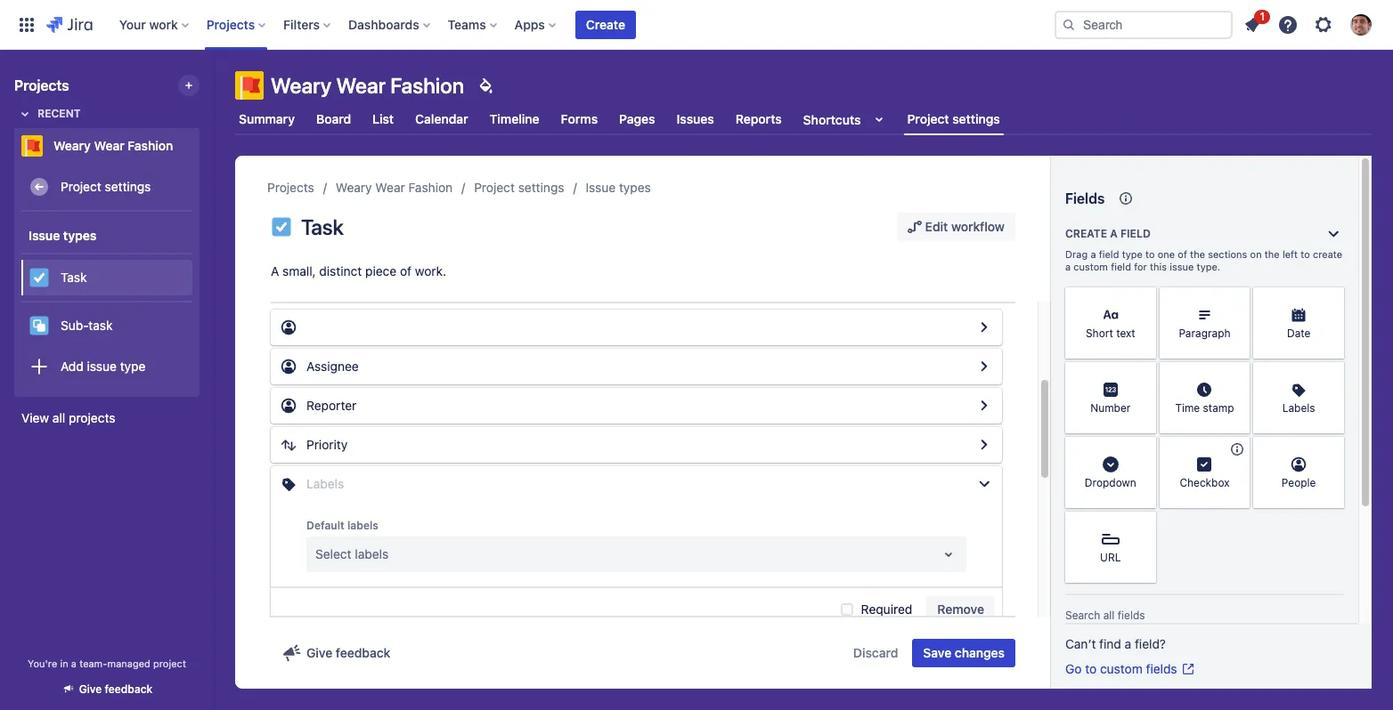 Task type: vqa. For each thing, say whether or not it's contained in the screenshot.
Open field configuration icon
yes



Task type: describe. For each thing, give the bounding box(es) containing it.
dropdown
[[1085, 477, 1136, 490]]

this
[[1150, 261, 1167, 273]]

your
[[119, 16, 146, 32]]

add issue type image
[[29, 356, 50, 378]]

save
[[923, 646, 952, 661]]

view all projects link
[[14, 403, 200, 435]]

add issue type
[[61, 359, 146, 374]]

priority
[[306, 437, 348, 453]]

shortcuts
[[803, 112, 861, 127]]

reporter
[[306, 398, 357, 413]]

0 vertical spatial types
[[619, 180, 651, 195]]

1 horizontal spatial project settings
[[474, 180, 564, 195]]

banner containing your work
[[0, 0, 1393, 50]]

1 horizontal spatial give feedback button
[[271, 640, 401, 668]]

you're in a team-managed project
[[28, 658, 186, 670]]

add
[[61, 359, 84, 374]]

field for create
[[1121, 227, 1151, 241]]

time
[[1175, 402, 1200, 415]]

team-
[[79, 658, 107, 670]]

set background color image
[[475, 75, 496, 96]]

task link
[[21, 260, 192, 296]]

can't
[[1065, 637, 1096, 652]]

notifications image
[[1242, 14, 1263, 35]]

view all projects
[[21, 411, 115, 426]]

edit workflow
[[925, 219, 1005, 234]]

list link
[[369, 103, 397, 135]]

labels for close field configuration image
[[306, 477, 344, 492]]

0 horizontal spatial project
[[61, 179, 101, 194]]

remove
[[937, 602, 984, 617]]

required
[[861, 602, 912, 617]]

type.
[[1197, 261, 1220, 273]]

1 the from the left
[[1190, 249, 1205, 260]]

1 horizontal spatial give
[[306, 646, 332, 661]]

feedback for give feedback button to the right
[[336, 646, 391, 661]]

find
[[1099, 637, 1121, 652]]

tab list containing project settings
[[224, 103, 1382, 135]]

timeline
[[490, 111, 539, 126]]

sections
[[1208, 249, 1247, 260]]

left
[[1283, 249, 1298, 260]]

date
[[1287, 327, 1311, 341]]

1 horizontal spatial to
[[1146, 249, 1155, 260]]

paragraph
[[1179, 327, 1231, 341]]

issue inside button
[[87, 359, 117, 374]]

more information image for labels
[[1321, 364, 1342, 386]]

go to custom fields link
[[1065, 661, 1195, 679]]

task
[[89, 318, 113, 333]]

settings image
[[1313, 14, 1334, 35]]

project inside tab list
[[907, 111, 949, 126]]

work.
[[415, 264, 446, 279]]

text
[[1116, 327, 1135, 341]]

1 horizontal spatial settings
[[518, 180, 564, 195]]

0 horizontal spatial to
[[1085, 662, 1097, 677]]

more information about the fields image
[[1115, 188, 1137, 209]]

1 vertical spatial wear
[[94, 138, 124, 153]]

2 horizontal spatial to
[[1301, 249, 1310, 260]]

on
[[1250, 249, 1262, 260]]

changes
[[955, 646, 1005, 661]]

create
[[1313, 249, 1342, 260]]

0 horizontal spatial project settings link
[[21, 169, 192, 205]]

settings inside tab list
[[952, 111, 1000, 126]]

short
[[1086, 327, 1113, 341]]

more information image for people
[[1321, 439, 1342, 461]]

board
[[316, 111, 351, 126]]

2 vertical spatial fashion
[[408, 180, 453, 195]]

apps button
[[509, 10, 563, 39]]

you're
[[28, 658, 57, 670]]

1 horizontal spatial project
[[474, 180, 515, 195]]

1 vertical spatial of
[[400, 264, 412, 279]]

help image
[[1277, 14, 1299, 35]]

one
[[1158, 249, 1175, 260]]

sub-task link
[[21, 308, 192, 344]]

drag
[[1065, 249, 1088, 260]]

time stamp
[[1175, 402, 1234, 415]]

fields
[[1065, 191, 1105, 207]]

0 vertical spatial wear
[[336, 73, 386, 98]]

list
[[372, 111, 394, 126]]

issue types link
[[586, 177, 651, 199]]

default labels
[[306, 519, 379, 533]]

Search field
[[1055, 10, 1233, 39]]

in
[[60, 658, 68, 670]]

open field configuration image inside priority "button"
[[974, 435, 995, 456]]

1 horizontal spatial project settings link
[[474, 177, 564, 199]]

all for view
[[52, 411, 65, 426]]

sub-task
[[61, 318, 113, 333]]

2 the from the left
[[1265, 249, 1280, 260]]

1 vertical spatial weary wear fashion
[[53, 138, 173, 153]]

shortcuts button
[[800, 103, 893, 135]]

Default labels text field
[[315, 546, 319, 564]]

a down drag
[[1065, 261, 1071, 273]]

teams button
[[442, 10, 504, 39]]

dashboards button
[[343, 10, 437, 39]]

your work
[[119, 16, 178, 32]]

teams
[[448, 16, 486, 32]]

feedback for bottom give feedback button
[[105, 683, 153, 697]]

0 horizontal spatial settings
[[105, 179, 151, 194]]

labels for more information icon corresponding to labels
[[1282, 402, 1315, 415]]

reporter button
[[271, 388, 1002, 424]]

priority button
[[271, 428, 1002, 463]]

a
[[271, 264, 279, 279]]

close field configuration image
[[974, 474, 995, 495]]

issue inside drag a field type to one of the sections on the left to create a custom field for this issue type.
[[1170, 261, 1194, 273]]

piece
[[365, 264, 397, 279]]

people
[[1282, 477, 1316, 490]]

0 horizontal spatial project settings
[[61, 179, 151, 194]]

this link will be opened in a new tab image
[[1181, 663, 1195, 677]]

stamp
[[1203, 402, 1234, 415]]

filters
[[283, 16, 320, 32]]

add issue type button
[[21, 349, 192, 385]]

timeline link
[[486, 103, 543, 135]]

board link
[[313, 103, 355, 135]]

0 vertical spatial fashion
[[390, 73, 464, 98]]

1 open field configuration image from the top
[[974, 317, 995, 338]]

your work button
[[114, 10, 196, 39]]

1 horizontal spatial issue types
[[586, 180, 651, 195]]

dashboards
[[348, 16, 419, 32]]

summary
[[239, 111, 295, 126]]

0 vertical spatial give feedback
[[306, 646, 391, 661]]

workflow
[[951, 219, 1005, 234]]

open image
[[938, 544, 959, 566]]

issues
[[677, 111, 714, 126]]

issues link
[[673, 103, 718, 135]]

go to custom fields
[[1065, 662, 1177, 677]]

1 vertical spatial weary wear fashion link
[[336, 177, 453, 199]]

field?
[[1135, 637, 1166, 652]]

0 horizontal spatial projects
[[14, 77, 69, 94]]

drag a field type to one of the sections on the left to create a custom field for this issue type.
[[1065, 249, 1342, 273]]

create a field
[[1065, 227, 1151, 241]]



Task type: locate. For each thing, give the bounding box(es) containing it.
type
[[1122, 249, 1143, 260], [120, 359, 146, 374]]

more information image down stamp
[[1227, 439, 1248, 461]]

task
[[301, 215, 343, 240], [61, 270, 87, 285]]

settings
[[952, 111, 1000, 126], [105, 179, 151, 194], [518, 180, 564, 195]]

0 vertical spatial issue
[[586, 180, 616, 195]]

weary wear fashion link
[[14, 128, 192, 164], [336, 177, 453, 199]]

reports link
[[732, 103, 785, 135]]

1 horizontal spatial weary wear fashion link
[[336, 177, 453, 199]]

custom
[[1074, 261, 1108, 273], [1100, 662, 1143, 677]]

2 vertical spatial wear
[[375, 180, 405, 195]]

summary link
[[235, 103, 298, 135]]

project
[[907, 111, 949, 126], [61, 179, 101, 194], [474, 180, 515, 195]]

issue for issue types link
[[586, 180, 616, 195]]

project settings link down recent
[[21, 169, 192, 205]]

1 vertical spatial give feedback
[[79, 683, 153, 697]]

all right view
[[52, 411, 65, 426]]

projects up issue type icon
[[267, 180, 314, 195]]

collapse recent projects image
[[14, 103, 36, 125]]

0 vertical spatial weary wear fashion
[[271, 73, 464, 98]]

field left for
[[1111, 261, 1131, 273]]

0 horizontal spatial all
[[52, 411, 65, 426]]

issue
[[586, 180, 616, 195], [29, 228, 60, 243]]

edit workflow button
[[897, 213, 1015, 241]]

0 vertical spatial weary wear fashion link
[[14, 128, 192, 164]]

pages
[[619, 111, 655, 126]]

type inside drag a field type to one of the sections on the left to create a custom field for this issue type.
[[1122, 249, 1143, 260]]

all right "search"
[[1103, 609, 1115, 623]]

go
[[1065, 662, 1082, 677]]

weary up board on the top left
[[271, 73, 332, 98]]

more information image down text
[[1133, 364, 1154, 386]]

1 vertical spatial issue
[[87, 359, 117, 374]]

weary right 'projects' 'link'
[[336, 180, 372, 195]]

2 vertical spatial weary wear fashion
[[336, 180, 453, 195]]

projects
[[69, 411, 115, 426]]

more information image
[[1227, 289, 1248, 311], [1321, 289, 1342, 311], [1133, 364, 1154, 386], [1227, 364, 1248, 386], [1227, 439, 1248, 461]]

1 vertical spatial issue types
[[29, 228, 97, 243]]

create
[[586, 16, 625, 32], [1065, 227, 1107, 241]]

calendar link
[[412, 103, 472, 135]]

0 horizontal spatial create
[[586, 16, 625, 32]]

0 vertical spatial task
[[301, 215, 343, 240]]

1
[[1260, 9, 1265, 23]]

the up type.
[[1190, 249, 1205, 260]]

projects up recent
[[14, 77, 69, 94]]

issue types down the pages link
[[586, 180, 651, 195]]

fashion up calendar
[[390, 73, 464, 98]]

select labels
[[315, 547, 389, 562]]

more information image for short text
[[1133, 289, 1154, 311]]

edit
[[925, 219, 948, 234]]

project settings
[[907, 111, 1000, 126], [61, 179, 151, 194], [474, 180, 564, 195]]

issue up task link
[[29, 228, 60, 243]]

0 vertical spatial feedback
[[336, 646, 391, 661]]

small,
[[282, 264, 316, 279]]

more information image for paragraph
[[1227, 289, 1248, 311]]

1 vertical spatial open field configuration image
[[974, 435, 995, 456]]

projects link
[[267, 177, 314, 199]]

to
[[1146, 249, 1155, 260], [1301, 249, 1310, 260], [1085, 662, 1097, 677]]

0 horizontal spatial fields
[[1118, 609, 1145, 623]]

project down timeline link
[[474, 180, 515, 195]]

recent
[[37, 107, 81, 120]]

projects button
[[201, 10, 273, 39]]

distinct
[[319, 264, 362, 279]]

tab list
[[224, 103, 1382, 135]]

the right on
[[1265, 249, 1280, 260]]

of right one on the right top of page
[[1178, 249, 1187, 260]]

1 vertical spatial labels
[[306, 477, 344, 492]]

0 horizontal spatial give feedback
[[79, 683, 153, 697]]

task right issue type icon
[[301, 215, 343, 240]]

field up for
[[1121, 227, 1151, 241]]

weary wear fashion down recent
[[53, 138, 173, 153]]

1 vertical spatial give
[[79, 683, 102, 697]]

search all fields
[[1065, 609, 1145, 623]]

1 open field configuration image from the top
[[974, 356, 995, 378]]

1 horizontal spatial feedback
[[336, 646, 391, 661]]

1 vertical spatial type
[[120, 359, 146, 374]]

labels up select labels
[[347, 519, 379, 533]]

1 horizontal spatial weary
[[271, 73, 332, 98]]

0 vertical spatial open field configuration image
[[974, 356, 995, 378]]

field for drag
[[1099, 249, 1119, 260]]

0 horizontal spatial issue
[[29, 228, 60, 243]]

more information image
[[1133, 289, 1154, 311], [1321, 364, 1342, 386], [1133, 439, 1154, 461], [1321, 439, 1342, 461]]

managed
[[107, 658, 150, 670]]

0 horizontal spatial issue
[[87, 359, 117, 374]]

0 horizontal spatial labels
[[306, 477, 344, 492]]

create for create
[[586, 16, 625, 32]]

the
[[1190, 249, 1205, 260], [1265, 249, 1280, 260]]

appswitcher icon image
[[16, 14, 37, 35]]

1 vertical spatial fashion
[[128, 138, 173, 153]]

type inside button
[[120, 359, 146, 374]]

1 horizontal spatial fields
[[1146, 662, 1177, 677]]

1 horizontal spatial issue
[[586, 180, 616, 195]]

0 vertical spatial give
[[306, 646, 332, 661]]

0 horizontal spatial of
[[400, 264, 412, 279]]

labels for select labels
[[355, 547, 389, 562]]

labels
[[1282, 402, 1315, 415], [306, 477, 344, 492]]

discard
[[853, 646, 898, 661]]

fields left this link will be opened in a new tab icon
[[1146, 662, 1177, 677]]

forms link
[[557, 103, 601, 135]]

sidebar navigation image
[[194, 71, 233, 107]]

url
[[1100, 552, 1121, 565]]

group containing issue types
[[21, 212, 192, 395]]

1 vertical spatial field
[[1099, 249, 1119, 260]]

for
[[1134, 261, 1147, 273]]

custom down can't find a field?
[[1100, 662, 1143, 677]]

issue right add
[[87, 359, 117, 374]]

open field configuration image for assignee
[[974, 356, 995, 378]]

open field configuration image inside reporter button
[[974, 395, 995, 417]]

labels up 'people'
[[1282, 402, 1315, 415]]

select
[[315, 547, 352, 562]]

1 vertical spatial feedback
[[105, 683, 153, 697]]

can't find a field?
[[1065, 637, 1166, 652]]

1 vertical spatial types
[[63, 228, 97, 243]]

weary down recent
[[53, 138, 91, 153]]

0 horizontal spatial weary
[[53, 138, 91, 153]]

1 horizontal spatial projects
[[206, 16, 255, 32]]

0 vertical spatial open field configuration image
[[974, 317, 995, 338]]

task up 'sub-'
[[61, 270, 87, 285]]

1 vertical spatial issue
[[29, 228, 60, 243]]

create right apps popup button
[[586, 16, 625, 32]]

filters button
[[278, 10, 338, 39]]

issue down forms link
[[586, 180, 616, 195]]

jira image
[[46, 14, 92, 35], [46, 14, 92, 35]]

assignee button
[[271, 349, 1002, 385]]

open field configuration image inside assignee button
[[974, 356, 995, 378]]

a down more information about the fields icon
[[1110, 227, 1118, 241]]

fashion down 'calendar' link
[[408, 180, 453, 195]]

0 horizontal spatial give
[[79, 683, 102, 697]]

issue for group containing issue types
[[29, 228, 60, 243]]

0 vertical spatial of
[[1178, 249, 1187, 260]]

projects
[[206, 16, 255, 32], [14, 77, 69, 94], [267, 180, 314, 195]]

search
[[1065, 609, 1100, 623]]

all for search
[[1103, 609, 1115, 623]]

2 horizontal spatial settings
[[952, 111, 1000, 126]]

custom down drag
[[1074, 261, 1108, 273]]

a
[[1110, 227, 1118, 241], [1091, 249, 1096, 260], [1065, 261, 1071, 273], [1125, 637, 1131, 652], [71, 658, 77, 670]]

forms
[[561, 111, 598, 126]]

custom inside drag a field type to one of the sections on the left to create a custom field for this issue type.
[[1074, 261, 1108, 273]]

more information image for time stamp
[[1227, 364, 1248, 386]]

0 vertical spatial labels
[[1282, 402, 1315, 415]]

more information image for number
[[1133, 364, 1154, 386]]

number
[[1090, 402, 1131, 415]]

issue inside group
[[29, 228, 60, 243]]

short text
[[1086, 327, 1135, 341]]

2 vertical spatial weary
[[336, 180, 372, 195]]

feedback
[[336, 646, 391, 661], [105, 683, 153, 697]]

0 vertical spatial issue
[[1170, 261, 1194, 273]]

weary wear fashion link down the list link
[[336, 177, 453, 199]]

a small, distinct piece of work.
[[271, 264, 446, 279]]

issue types up task link
[[29, 228, 97, 243]]

apps
[[515, 16, 545, 32]]

labels right select
[[355, 547, 389, 562]]

fashion left add to starred image
[[128, 138, 173, 153]]

create button
[[575, 10, 636, 39]]

0 horizontal spatial the
[[1190, 249, 1205, 260]]

1 vertical spatial open field configuration image
[[974, 395, 995, 417]]

issue down one on the right top of page
[[1170, 261, 1194, 273]]

search image
[[1062, 17, 1076, 32]]

types
[[619, 180, 651, 195], [63, 228, 97, 243]]

1 vertical spatial give feedback button
[[51, 675, 163, 705]]

create up drag
[[1065, 227, 1107, 241]]

2 horizontal spatial weary
[[336, 180, 372, 195]]

weary
[[271, 73, 332, 98], [53, 138, 91, 153], [336, 180, 372, 195]]

of right piece
[[400, 264, 412, 279]]

projects for projects popup button
[[206, 16, 255, 32]]

0 vertical spatial weary
[[271, 73, 332, 98]]

0 horizontal spatial weary wear fashion link
[[14, 128, 192, 164]]

1 vertical spatial fields
[[1146, 662, 1177, 677]]

issue types
[[586, 180, 651, 195], [29, 228, 97, 243]]

0 vertical spatial type
[[1122, 249, 1143, 260]]

2 horizontal spatial project settings
[[907, 111, 1000, 126]]

of inside drag a field type to one of the sections on the left to create a custom field for this issue type.
[[1178, 249, 1187, 260]]

0 horizontal spatial issue types
[[29, 228, 97, 243]]

0 vertical spatial all
[[52, 411, 65, 426]]

your profile and settings image
[[1350, 14, 1372, 35]]

more information image for checkbox
[[1227, 439, 1248, 461]]

1 vertical spatial create
[[1065, 227, 1107, 241]]

fashion
[[390, 73, 464, 98], [128, 138, 173, 153], [408, 180, 453, 195]]

0 horizontal spatial type
[[120, 359, 146, 374]]

labels down priority
[[306, 477, 344, 492]]

add to starred image
[[194, 135, 216, 157]]

1 vertical spatial weary
[[53, 138, 91, 153]]

1 horizontal spatial of
[[1178, 249, 1187, 260]]

to up this
[[1146, 249, 1155, 260]]

open field configuration image
[[974, 356, 995, 378], [974, 395, 995, 417]]

1 horizontal spatial task
[[301, 215, 343, 240]]

wear
[[336, 73, 386, 98], [94, 138, 124, 153], [375, 180, 405, 195]]

0 vertical spatial create
[[586, 16, 625, 32]]

calendar
[[415, 111, 468, 126]]

1 horizontal spatial create
[[1065, 227, 1107, 241]]

save changes
[[923, 646, 1005, 661]]

a right drag
[[1091, 249, 1096, 260]]

0 vertical spatial issue types
[[586, 180, 651, 195]]

banner
[[0, 0, 1393, 50]]

projects for 'projects' 'link'
[[267, 180, 314, 195]]

project right shortcuts popup button
[[907, 111, 949, 126]]

more information image down create
[[1321, 289, 1342, 311]]

project down recent
[[61, 179, 101, 194]]

fields up can't find a field?
[[1118, 609, 1145, 623]]

project settings link down timeline link
[[474, 177, 564, 199]]

projects inside popup button
[[206, 16, 255, 32]]

group
[[21, 212, 192, 395]]

discard button
[[843, 640, 909, 668]]

types up task link
[[63, 228, 97, 243]]

0 horizontal spatial types
[[63, 228, 97, 243]]

pages link
[[616, 103, 659, 135]]

1 horizontal spatial types
[[619, 180, 651, 195]]

create for create a field
[[1065, 227, 1107, 241]]

primary element
[[11, 0, 1055, 49]]

0 vertical spatial fields
[[1118, 609, 1145, 623]]

1 vertical spatial projects
[[14, 77, 69, 94]]

weary wear fashion up list
[[271, 73, 464, 98]]

project settings inside tab list
[[907, 111, 1000, 126]]

0 vertical spatial give feedback button
[[271, 640, 401, 668]]

more information image for date
[[1321, 289, 1342, 311]]

field down create a field
[[1099, 249, 1119, 260]]

project settings link
[[21, 169, 192, 205], [474, 177, 564, 199]]

sub-
[[61, 318, 89, 333]]

issue type icon image
[[271, 216, 292, 238]]

more information image for dropdown
[[1133, 439, 1154, 461]]

a right 'find'
[[1125, 637, 1131, 652]]

save changes button
[[913, 640, 1015, 668]]

a right in
[[71, 658, 77, 670]]

2 horizontal spatial projects
[[267, 180, 314, 195]]

work
[[149, 16, 178, 32]]

projects right work
[[206, 16, 255, 32]]

more information image up stamp
[[1227, 364, 1248, 386]]

to right go
[[1085, 662, 1097, 677]]

1 vertical spatial task
[[61, 270, 87, 285]]

0 horizontal spatial give feedback button
[[51, 675, 163, 705]]

2 open field configuration image from the top
[[974, 395, 995, 417]]

reports
[[736, 111, 782, 126]]

2 vertical spatial field
[[1111, 261, 1131, 273]]

more information image down sections
[[1227, 289, 1248, 311]]

fields
[[1118, 609, 1145, 623], [1146, 662, 1177, 677]]

types down the pages link
[[619, 180, 651, 195]]

2 open field configuration image from the top
[[974, 435, 995, 456]]

open field configuration image for reporter
[[974, 395, 995, 417]]

weary wear fashion
[[271, 73, 464, 98], [53, 138, 173, 153], [336, 180, 453, 195]]

1 horizontal spatial give feedback
[[306, 646, 391, 661]]

labels for default labels
[[347, 519, 379, 533]]

checkbox
[[1180, 477, 1230, 490]]

labels
[[347, 519, 379, 533], [355, 547, 389, 562]]

create inside button
[[586, 16, 625, 32]]

weary wear fashion link down recent
[[14, 128, 192, 164]]

create project image
[[182, 78, 196, 93]]

type up for
[[1122, 249, 1143, 260]]

weary wear fashion down the list link
[[336, 180, 453, 195]]

1 vertical spatial custom
[[1100, 662, 1143, 677]]

open field configuration image
[[974, 317, 995, 338], [974, 435, 995, 456]]

type down the 'sub-task' link
[[120, 359, 146, 374]]

1 vertical spatial all
[[1103, 609, 1115, 623]]

give feedback button
[[271, 640, 401, 668], [51, 675, 163, 705]]

1 horizontal spatial issue
[[1170, 261, 1194, 273]]

1 vertical spatial labels
[[355, 547, 389, 562]]

2 horizontal spatial project
[[907, 111, 949, 126]]

2 vertical spatial projects
[[267, 180, 314, 195]]

1 horizontal spatial labels
[[1282, 402, 1315, 415]]

to right left
[[1301, 249, 1310, 260]]



